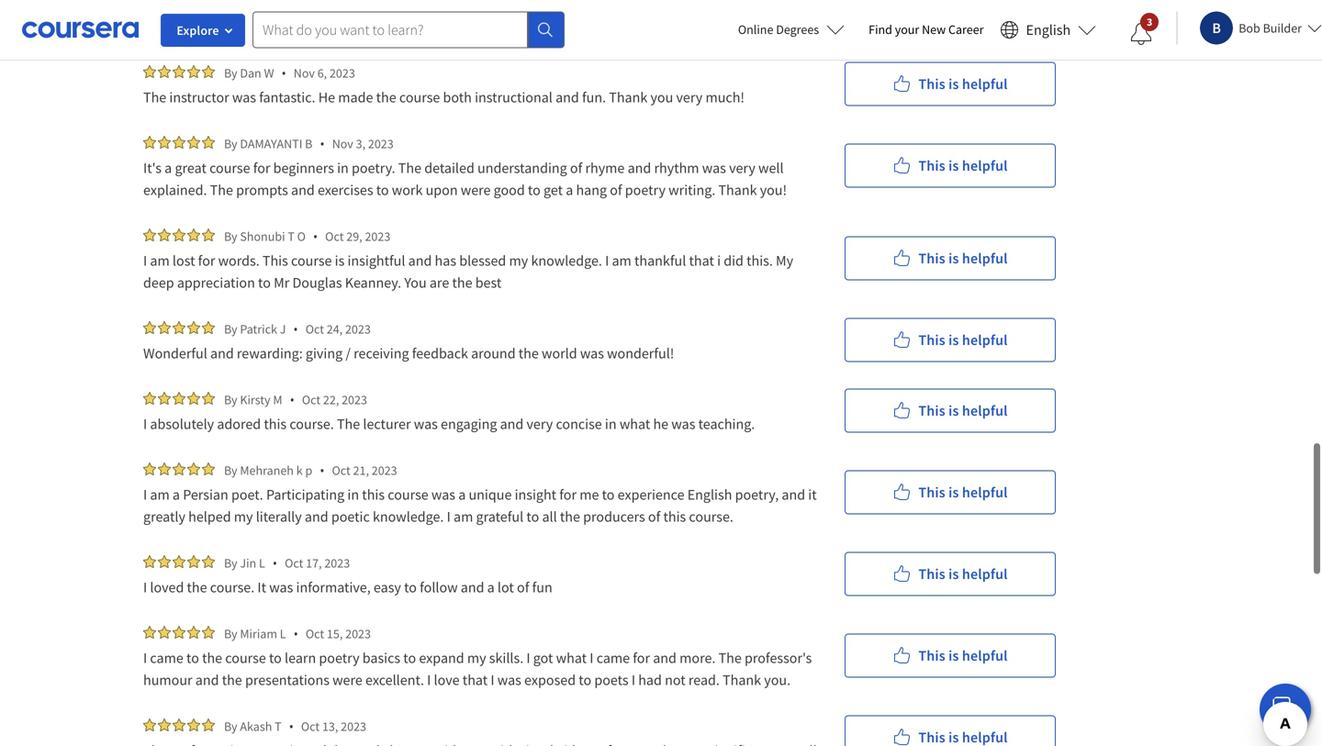 Task type: vqa. For each thing, say whether or not it's contained in the screenshot.


Task type: locate. For each thing, give the bounding box(es) containing it.
came up poets
[[597, 650, 630, 668]]

did
[[724, 252, 744, 270]]

by for adored
[[224, 392, 238, 408]]

7 this is helpful from the top
[[919, 565, 1008, 584]]

oct left 29,
[[325, 228, 344, 245]]

was left unique
[[432, 486, 456, 504]]

builder
[[1264, 20, 1303, 36]]

0 horizontal spatial this
[[264, 415, 287, 434]]

by inside by damayanti b • nov 3, 2023
[[224, 136, 238, 152]]

0 horizontal spatial that
[[463, 672, 488, 690]]

2 helpful from the top
[[963, 157, 1008, 175]]

• right the j
[[293, 321, 298, 338]]

poetry,
[[736, 486, 779, 504]]

• for was
[[273, 555, 278, 572]]

course inside the it's a great course for beginners in poetry. the detailed understanding of rhyme and rhythm was very well explained. the prompts and exercises to work upon were good to get a hang of poetry writing. thank you!
[[210, 159, 250, 177]]

0 vertical spatial knowledge.
[[531, 252, 603, 270]]

in up poetic
[[348, 486, 359, 504]]

1 horizontal spatial english
[[1027, 21, 1071, 39]]

this is helpful button for it's a great course for beginners in poetry. the detailed understanding of rhyme and rhythm was very well explained. the prompts and exercises to work upon were good to get a hang of poetry writing. thank you!
[[845, 144, 1057, 188]]

by inside by akash t • oct 13, 2023
[[224, 719, 238, 735]]

by inside by jin l • oct 17, 2023
[[224, 555, 238, 572]]

0 horizontal spatial my
[[234, 508, 253, 526]]

4 helpful from the top
[[963, 331, 1008, 350]]

by left the damayanti
[[224, 136, 238, 152]]

in inside i am a persian poet. participating in this course was a unique insight for me to experience english poetry, and it greatly helped my literally and poetic knowledge. i am grateful to all the producers of this course.
[[348, 486, 359, 504]]

1 horizontal spatial knowledge.
[[531, 252, 603, 270]]

2 by from the top
[[224, 136, 238, 152]]

i right got
[[590, 650, 594, 668]]

2 horizontal spatial my
[[509, 252, 528, 270]]

1 horizontal spatial what
[[620, 415, 651, 434]]

came up 'humour'
[[150, 650, 184, 668]]

course inside i came to the course to learn poetry basics to expand my skills. i got what i came for and more. the professor's humour and the presentations were excellent. i love that i was exposed to poets i had not read. thank you.
[[225, 650, 266, 668]]

in right concise
[[605, 415, 617, 434]]

1 came from the left
[[150, 650, 184, 668]]

2023 right 24,
[[345, 321, 371, 338]]

in
[[337, 159, 349, 177], [605, 415, 617, 434], [348, 486, 359, 504]]

very inside the it's a great course for beginners in poetry. the detailed understanding of rhyme and rhythm was very well explained. the prompts and exercises to work upon were good to get a hang of poetry writing. thank you!
[[730, 159, 756, 177]]

1 vertical spatial my
[[234, 508, 253, 526]]

1 vertical spatial that
[[463, 672, 488, 690]]

1 horizontal spatial very
[[677, 88, 703, 107]]

this is helpful for i loved the course. it was informative, easy to follow and a lot of fun
[[919, 565, 1008, 584]]

grateful
[[476, 508, 524, 526]]

l right jin
[[259, 555, 265, 572]]

1 horizontal spatial course.
[[290, 415, 334, 434]]

to inside i am lost for words. this course is insightful and has blessed my knowledge. i am thankful that i did this. my deep appreciation to mr douglas keanney. you are the best
[[258, 274, 271, 292]]

a up greatly
[[173, 486, 180, 504]]

1 helpful from the top
[[963, 75, 1008, 93]]

• right w
[[282, 64, 286, 82]]

0 vertical spatial poetry
[[625, 181, 666, 199]]

2023 for the
[[330, 65, 355, 81]]

got
[[534, 650, 553, 668]]

2023 for lecturer
[[342, 392, 367, 408]]

2023 right the 17,
[[325, 555, 350, 572]]

1 vertical spatial in
[[605, 415, 617, 434]]

to up excellent.
[[404, 650, 416, 668]]

t inside by shonubi t o • oct 29, 2023
[[288, 228, 295, 245]]

course up the douglas
[[291, 252, 332, 270]]

2 vertical spatial thank
[[723, 672, 762, 690]]

the instructor was fantastic. he made the course both instructional and fun. thank you very much!
[[143, 88, 748, 107]]

oct left the 17,
[[285, 555, 303, 572]]

2023 inside by jin l • oct 17, 2023
[[325, 555, 350, 572]]

• for receiving
[[293, 321, 298, 338]]

by inside by shonubi t o • oct 29, 2023
[[224, 228, 238, 245]]

oct inside by patrick j • oct 24, 2023
[[306, 321, 324, 338]]

by akash t • oct 13, 2023
[[224, 718, 367, 736]]

to down poetry.
[[376, 181, 389, 199]]

7 helpful from the top
[[963, 565, 1008, 584]]

0 vertical spatial that
[[689, 252, 715, 270]]

poetry
[[625, 181, 666, 199], [319, 650, 360, 668]]

filled star image
[[187, 65, 200, 78], [187, 136, 200, 149], [143, 229, 156, 242], [173, 229, 186, 242], [187, 229, 200, 242], [202, 229, 215, 242], [143, 392, 156, 405], [173, 392, 186, 405], [187, 392, 200, 405], [202, 392, 215, 405], [143, 463, 156, 476], [158, 463, 171, 476], [173, 463, 186, 476], [187, 463, 200, 476], [143, 556, 156, 569], [158, 556, 171, 569], [173, 556, 186, 569], [143, 627, 156, 639], [173, 627, 186, 639], [187, 627, 200, 639], [202, 627, 215, 639], [143, 719, 156, 732], [173, 719, 186, 732], [187, 719, 200, 732], [202, 719, 215, 732]]

knowledge. inside i am a persian poet. participating in this course was a unique insight for me to experience english poetry, and it greatly helped my literally and poetic knowledge. i am grateful to all the producers of this course.
[[373, 508, 444, 526]]

6,
[[318, 65, 327, 81]]

oct inside by jin l • oct 17, 2023
[[285, 555, 303, 572]]

this is helpful button for wonderful and rewarding: giving / receiving feedback around the world was wonderful!
[[845, 318, 1057, 362]]

1 vertical spatial english
[[688, 486, 733, 504]]

i up deep
[[143, 252, 147, 270]]

o
[[297, 228, 306, 245]]

concise
[[556, 415, 602, 434]]

1 vertical spatial poetry
[[319, 650, 360, 668]]

1 horizontal spatial nov
[[332, 136, 354, 152]]

poetry down 15,
[[319, 650, 360, 668]]

instructor
[[169, 88, 229, 107]]

knowledge. inside i am lost for words. this course is insightful and has blessed my knowledge. i am thankful that i did this. my deep appreciation to mr douglas keanney. you are the best
[[531, 252, 603, 270]]

in inside the it's a great course for beginners in poetry. the detailed understanding of rhyme and rhythm was very well explained. the prompts and exercises to work upon were good to get a hang of poetry writing. thank you!
[[337, 159, 349, 177]]

were left good
[[461, 181, 491, 199]]

was
[[232, 88, 256, 107], [703, 159, 727, 177], [580, 345, 604, 363], [414, 415, 438, 434], [672, 415, 696, 434], [432, 486, 456, 504], [269, 579, 293, 597], [498, 672, 522, 690]]

oct left 13,
[[301, 719, 320, 735]]

1 vertical spatial very
[[730, 159, 756, 177]]

poetry inside the it's a great course for beginners in poetry. the detailed understanding of rhyme and rhythm was very well explained. the prompts and exercises to work upon were good to get a hang of poetry writing. thank you!
[[625, 181, 666, 199]]

by left miriam
[[224, 626, 238, 643]]

for inside i am a persian poet. participating in this course was a unique insight for me to experience english poetry, and it greatly helped my literally and poetic knowledge. i am grateful to all the producers of this course.
[[560, 486, 577, 504]]

that inside i came to the course to learn poetry basics to expand my skills. i got what i came for and more. the professor's humour and the presentations were excellent. i love that i was exposed to poets i had not read. thank you.
[[463, 672, 488, 690]]

words.
[[218, 252, 260, 270]]

for up prompts
[[253, 159, 271, 177]]

has
[[435, 252, 457, 270]]

was down dan
[[232, 88, 256, 107]]

2 this is helpful from the top
[[919, 157, 1008, 175]]

6 this is helpful from the top
[[919, 484, 1008, 502]]

thank inside i came to the course to learn poetry basics to expand my skills. i got what i came for and more. the professor's humour and the presentations were excellent. i love that i was exposed to poets i had not read. thank you.
[[723, 672, 762, 690]]

3 helpful from the top
[[963, 249, 1008, 268]]

prompts
[[236, 181, 288, 199]]

i left absolutely
[[143, 415, 147, 434]]

thankful
[[635, 252, 687, 270]]

came
[[150, 650, 184, 668], [597, 650, 630, 668]]

for inside i am lost for words. this course is insightful and has blessed my knowledge. i am thankful that i did this. my deep appreciation to mr douglas keanney. you are the best
[[198, 252, 215, 270]]

3 by from the top
[[224, 228, 238, 245]]

8 this is helpful from the top
[[919, 647, 1008, 666]]

5 this is helpful button from the top
[[845, 389, 1057, 433]]

read.
[[689, 672, 720, 690]]

is for i loved the course. it was informative, easy to follow and a lot of fun
[[949, 565, 960, 584]]

unique
[[469, 486, 512, 504]]

in for was
[[348, 486, 359, 504]]

english button
[[994, 0, 1104, 60]]

deep
[[143, 274, 174, 292]]

0 vertical spatial l
[[259, 555, 265, 572]]

this is helpful button for i loved the course. it was informative, easy to follow and a lot of fun
[[845, 553, 1057, 597]]

2 horizontal spatial very
[[730, 159, 756, 177]]

helpful for the instructor was fantastic. he made the course both instructional and fun. thank you very much!
[[963, 75, 1008, 93]]

and up not
[[653, 650, 677, 668]]

13,
[[322, 719, 338, 735]]

knowledge. down get
[[531, 252, 603, 270]]

a left unique
[[459, 486, 466, 504]]

0 horizontal spatial what
[[556, 650, 587, 668]]

1 vertical spatial l
[[280, 626, 286, 643]]

1 horizontal spatial my
[[467, 650, 487, 668]]

3 this is helpful from the top
[[919, 249, 1008, 268]]

that left i
[[689, 252, 715, 270]]

for left me
[[560, 486, 577, 504]]

oct left 22,
[[302, 392, 321, 408]]

of down experience in the bottom of the page
[[649, 508, 661, 526]]

oct for by miriam l • oct 15, 2023
[[306, 626, 324, 643]]

nov inside by damayanti b • nov 3, 2023
[[332, 136, 354, 152]]

of inside i am a persian poet. participating in this course was a unique insight for me to experience english poetry, and it greatly helped my literally and poetic knowledge. i am grateful to all the producers of this course.
[[649, 508, 661, 526]]

course. inside i am a persian poet. participating in this course was a unique insight for me to experience english poetry, and it greatly helped my literally and poetic knowledge. i am grateful to all the producers of this course.
[[689, 508, 734, 526]]

in up exercises
[[337, 159, 349, 177]]

was up writing.
[[703, 159, 727, 177]]

•
[[282, 64, 286, 82], [320, 135, 325, 153], [313, 228, 318, 245], [293, 321, 298, 338], [290, 391, 295, 409], [320, 462, 325, 480], [273, 555, 278, 572], [294, 626, 298, 643], [289, 718, 294, 736]]

2 vertical spatial in
[[348, 486, 359, 504]]

l inside by jin l • oct 17, 2023
[[259, 555, 265, 572]]

patrick
[[240, 321, 277, 338]]

21,
[[353, 463, 369, 479]]

wonderful
[[143, 345, 207, 363]]

5 this is helpful from the top
[[919, 402, 1008, 420]]

this
[[264, 415, 287, 434], [362, 486, 385, 504], [664, 508, 686, 526]]

0 horizontal spatial nov
[[294, 65, 315, 81]]

my inside i am a persian poet. participating in this course was a unique insight for me to experience english poetry, and it greatly helped my literally and poetic knowledge. i am grateful to all the producers of this course.
[[234, 508, 253, 526]]

1 horizontal spatial l
[[280, 626, 286, 643]]

find your new career link
[[860, 18, 994, 41]]

are
[[430, 274, 449, 292]]

this is helpful for i absolutely adored this course. the lecturer was engaging and very concise in what he was teaching.
[[919, 402, 1008, 420]]

what right got
[[556, 650, 587, 668]]

1 vertical spatial nov
[[332, 136, 354, 152]]

2023 inside by damayanti b • nov 3, 2023
[[368, 136, 394, 152]]

2 came from the left
[[597, 650, 630, 668]]

knowledge.
[[531, 252, 603, 270], [373, 508, 444, 526]]

explore
[[177, 22, 219, 39]]

literally
[[256, 508, 302, 526]]

by left akash
[[224, 719, 238, 735]]

b left bob
[[1213, 19, 1222, 37]]

was down skills.
[[498, 672, 522, 690]]

6 this is helpful button from the top
[[845, 471, 1057, 515]]

by inside by kirsty m • oct 22, 2023
[[224, 392, 238, 408]]

0 horizontal spatial t
[[275, 719, 282, 735]]

skills.
[[489, 650, 524, 668]]

4 this is helpful button from the top
[[845, 318, 1057, 362]]

2023 inside by miriam l • oct 15, 2023
[[346, 626, 371, 643]]

2023 right 21,
[[372, 463, 397, 479]]

english right career
[[1027, 21, 1071, 39]]

great
[[175, 159, 207, 177]]

for right lost
[[198, 252, 215, 270]]

3 this is helpful button from the top
[[845, 237, 1057, 281]]

4 this is helpful from the top
[[919, 331, 1008, 350]]

2 vertical spatial this
[[664, 508, 686, 526]]

2023 right '3,'
[[368, 136, 394, 152]]

you
[[405, 274, 427, 292]]

writing.
[[669, 181, 716, 199]]

by inside by dan w • nov 6, 2023
[[224, 65, 238, 81]]

by left dan
[[224, 65, 238, 81]]

excellent.
[[366, 672, 424, 690]]

my right blessed
[[509, 252, 528, 270]]

fantastic.
[[259, 88, 316, 107]]

of right the hang
[[610, 181, 623, 199]]

7 this is helpful button from the top
[[845, 553, 1057, 597]]

1 this is helpful from the top
[[919, 75, 1008, 93]]

i am lost for words. this course is insightful and has blessed my knowledge. i am thankful that i did this. my deep appreciation to mr douglas keanney. you are the best
[[143, 252, 797, 292]]

this for wonderful and rewarding: giving / receiving feedback around the world was wonderful!
[[919, 331, 946, 350]]

to left get
[[528, 181, 541, 199]]

1 horizontal spatial b
[[1213, 19, 1222, 37]]

what left he
[[620, 415, 651, 434]]

0 horizontal spatial knowledge.
[[373, 508, 444, 526]]

1 vertical spatial b
[[305, 136, 313, 152]]

1 vertical spatial this
[[362, 486, 385, 504]]

helpful for it's a great course for beginners in poetry. the detailed understanding of rhyme and rhythm was very well explained. the prompts and exercises to work upon were good to get a hang of poetry writing. thank you!
[[963, 157, 1008, 175]]

b up beginners
[[305, 136, 313, 152]]

thank left you.
[[723, 672, 762, 690]]

2023 inside by patrick j • oct 24, 2023
[[345, 321, 371, 338]]

thank left you
[[609, 88, 648, 107]]

english left poetry,
[[688, 486, 733, 504]]

my
[[509, 252, 528, 270], [234, 508, 253, 526], [467, 650, 487, 668]]

1 vertical spatial were
[[333, 672, 363, 690]]

oct left 24,
[[306, 321, 324, 338]]

7 by from the top
[[224, 555, 238, 572]]

1 horizontal spatial came
[[597, 650, 630, 668]]

by inside by mehraneh k p • oct 21, 2023
[[224, 463, 238, 479]]

1 horizontal spatial that
[[689, 252, 715, 270]]

and up you
[[409, 252, 432, 270]]

0 vertical spatial what
[[620, 415, 651, 434]]

0 horizontal spatial came
[[150, 650, 184, 668]]

0 horizontal spatial very
[[527, 415, 553, 434]]

0 vertical spatial were
[[461, 181, 491, 199]]

1 by from the top
[[224, 65, 238, 81]]

course down lecturer
[[388, 486, 429, 504]]

is for the instructor was fantastic. he made the course both instructional and fun. thank you very much!
[[949, 75, 960, 93]]

thank left you!
[[719, 181, 757, 199]]

this is helpful button for i am lost for words. this course is insightful and has blessed my knowledge. i am thankful that i did this. my deep appreciation to mr douglas keanney. you are the best
[[845, 237, 1057, 281]]

a
[[165, 159, 172, 177], [566, 181, 574, 199], [173, 486, 180, 504], [459, 486, 466, 504], [488, 579, 495, 597]]

were inside the it's a great course for beginners in poetry. the detailed understanding of rhyme and rhythm was very well explained. the prompts and exercises to work upon were good to get a hang of poetry writing. thank you!
[[461, 181, 491, 199]]

oct inside by akash t • oct 13, 2023
[[301, 719, 320, 735]]

6 by from the top
[[224, 463, 238, 479]]

course down miriam
[[225, 650, 266, 668]]

this is helpful for the instructor was fantastic. he made the course both instructional and fun. thank you very much!
[[919, 75, 1008, 93]]

experience
[[618, 486, 685, 504]]

very left concise
[[527, 415, 553, 434]]

1 vertical spatial t
[[275, 719, 282, 735]]

adored
[[217, 415, 261, 434]]

am up greatly
[[150, 486, 170, 504]]

6 helpful from the top
[[963, 484, 1008, 502]]

you.
[[765, 672, 791, 690]]

0 vertical spatial in
[[337, 159, 349, 177]]

What do you want to learn? text field
[[253, 11, 528, 48]]

0 horizontal spatial poetry
[[319, 650, 360, 668]]

the right more.
[[719, 650, 742, 668]]

it
[[809, 486, 817, 504]]

0 horizontal spatial english
[[688, 486, 733, 504]]

that right love
[[463, 672, 488, 690]]

t for o
[[288, 228, 295, 245]]

course inside i am a persian poet. participating in this course was a unique insight for me to experience english poetry, and it greatly helped my literally and poetic knowledge. i am grateful to all the producers of this course.
[[388, 486, 429, 504]]

to left 'mr' at left top
[[258, 274, 271, 292]]

2023 for informative,
[[325, 555, 350, 572]]

it's
[[143, 159, 162, 177]]

24,
[[327, 321, 343, 338]]

to
[[376, 181, 389, 199], [528, 181, 541, 199], [258, 274, 271, 292], [602, 486, 615, 504], [527, 508, 540, 526], [404, 579, 417, 597], [187, 650, 199, 668], [269, 650, 282, 668], [404, 650, 416, 668], [579, 672, 592, 690]]

follow
[[420, 579, 458, 597]]

english inside english button
[[1027, 21, 1071, 39]]

am down unique
[[454, 508, 473, 526]]

8 this is helpful button from the top
[[845, 634, 1057, 678]]

1 horizontal spatial were
[[461, 181, 491, 199]]

your
[[895, 21, 920, 38]]

8 by from the top
[[224, 626, 238, 643]]

my down poet.
[[234, 508, 253, 526]]

of up the hang
[[570, 159, 583, 177]]

this for i am a persian poet. participating in this course was a unique insight for me to experience english poetry, and it greatly helped my literally and poetic knowledge. i am grateful to all the producers of this course.
[[919, 484, 946, 502]]

by damayanti b • nov 3, 2023
[[224, 135, 394, 153]]

w
[[264, 65, 274, 81]]

1 this is helpful button from the top
[[845, 62, 1057, 106]]

2 horizontal spatial course.
[[689, 508, 734, 526]]

for inside the it's a great course for beginners in poetry. the detailed understanding of rhyme and rhythm was very well explained. the prompts and exercises to work upon were good to get a hang of poetry writing. thank you!
[[253, 159, 271, 177]]

9 by from the top
[[224, 719, 238, 735]]

29,
[[347, 228, 363, 245]]

oct for by patrick j • oct 24, 2023
[[306, 321, 324, 338]]

career
[[949, 21, 984, 38]]

None search field
[[253, 11, 565, 48]]

by up poet.
[[224, 463, 238, 479]]

nov
[[294, 65, 315, 81], [332, 136, 354, 152]]

course up prompts
[[210, 159, 250, 177]]

the
[[376, 88, 397, 107], [452, 274, 473, 292], [519, 345, 539, 363], [560, 508, 581, 526], [187, 579, 207, 597], [202, 650, 222, 668], [222, 672, 242, 690]]

by for great
[[224, 136, 238, 152]]

and right engaging at the left of page
[[500, 415, 524, 434]]

2023 inside by kirsty m • oct 22, 2023
[[342, 392, 367, 408]]

2 vertical spatial course.
[[210, 579, 255, 597]]

0 vertical spatial this
[[264, 415, 287, 434]]

by left jin
[[224, 555, 238, 572]]

b inside by damayanti b • nov 3, 2023
[[305, 136, 313, 152]]

by inside by miriam l • oct 15, 2023
[[224, 626, 238, 643]]

nov inside by dan w • nov 6, 2023
[[294, 65, 315, 81]]

that inside i am lost for words. this course is insightful and has blessed my knowledge. i am thankful that i did this. my deep appreciation to mr douglas keanney. you are the best
[[689, 252, 715, 270]]

feedback
[[412, 345, 468, 363]]

t inside by akash t • oct 13, 2023
[[275, 719, 282, 735]]

dan
[[240, 65, 262, 81]]

2023 right 13,
[[341, 719, 367, 735]]

this is helpful button for i came to the course to learn poetry basics to expand my skills. i got what i came for and more. the professor's humour and the presentations were excellent. i love that i was exposed to poets i had not read. thank you.
[[845, 634, 1057, 678]]

the inside i am a persian poet. participating in this course was a unique insight for me to experience english poetry, and it greatly helped my literally and poetic knowledge. i am grateful to all the producers of this course.
[[560, 508, 581, 526]]

• for to
[[294, 626, 298, 643]]

0 vertical spatial english
[[1027, 21, 1071, 39]]

4 by from the top
[[224, 321, 238, 338]]

oct inside by miriam l • oct 15, 2023
[[306, 626, 324, 643]]

t for •
[[275, 719, 282, 735]]

this is helpful for i am a persian poet. participating in this course was a unique insight for me to experience english poetry, and it greatly helped my literally and poetic knowledge. i am grateful to all the producers of this course.
[[919, 484, 1008, 502]]

this down 21,
[[362, 486, 385, 504]]

0 horizontal spatial b
[[305, 136, 313, 152]]

work
[[392, 181, 423, 199]]

this down m
[[264, 415, 287, 434]]

made
[[338, 88, 373, 107]]

2023 right 22,
[[342, 392, 367, 408]]

filled star image
[[143, 65, 156, 78], [158, 65, 171, 78], [173, 65, 186, 78], [202, 65, 215, 78], [143, 136, 156, 149], [158, 136, 171, 149], [173, 136, 186, 149], [202, 136, 215, 149], [158, 229, 171, 242], [143, 322, 156, 334], [158, 322, 171, 334], [173, 322, 186, 334], [187, 322, 200, 334], [202, 322, 215, 334], [158, 392, 171, 405], [202, 463, 215, 476], [187, 556, 200, 569], [202, 556, 215, 569], [158, 627, 171, 639], [158, 719, 171, 732]]

and down beginners
[[291, 181, 315, 199]]

1 vertical spatial course.
[[689, 508, 734, 526]]

and
[[556, 88, 579, 107], [628, 159, 652, 177], [291, 181, 315, 199], [409, 252, 432, 270], [210, 345, 234, 363], [500, 415, 524, 434], [782, 486, 806, 504], [305, 508, 329, 526], [461, 579, 485, 597], [653, 650, 677, 668], [195, 672, 219, 690]]

1 vertical spatial what
[[556, 650, 587, 668]]

2 this is helpful button from the top
[[845, 144, 1057, 188]]

5 helpful from the top
[[963, 402, 1008, 420]]

0 vertical spatial t
[[288, 228, 295, 245]]

akash
[[240, 719, 272, 735]]

loved
[[150, 579, 184, 597]]

0 vertical spatial b
[[1213, 19, 1222, 37]]

get
[[544, 181, 563, 199]]

0 vertical spatial my
[[509, 252, 528, 270]]

this for the instructor was fantastic. he made the course both instructional and fun. thank you very much!
[[919, 75, 946, 93]]

a left lot
[[488, 579, 495, 597]]

were inside i came to the course to learn poetry basics to expand my skills. i got what i came for and more. the professor's humour and the presentations were excellent. i love that i was exposed to poets i had not read. thank you.
[[333, 672, 363, 690]]

1 horizontal spatial t
[[288, 228, 295, 245]]

1 vertical spatial thank
[[719, 181, 757, 199]]

0 horizontal spatial l
[[259, 555, 265, 572]]

l for to
[[280, 626, 286, 643]]

0 vertical spatial nov
[[294, 65, 315, 81]]

oct inside by mehraneh k p • oct 21, 2023
[[332, 463, 351, 479]]

l inside by miriam l • oct 15, 2023
[[280, 626, 286, 643]]

8 helpful from the top
[[963, 647, 1008, 666]]

1 horizontal spatial poetry
[[625, 181, 666, 199]]

this is helpful
[[919, 75, 1008, 93], [919, 157, 1008, 175], [919, 249, 1008, 268], [919, 331, 1008, 350], [919, 402, 1008, 420], [919, 484, 1008, 502], [919, 565, 1008, 584], [919, 647, 1008, 666]]

i
[[143, 252, 147, 270], [605, 252, 609, 270], [143, 415, 147, 434], [143, 486, 147, 504], [447, 508, 451, 526], [143, 579, 147, 597], [143, 650, 147, 668], [527, 650, 531, 668], [590, 650, 594, 668], [427, 672, 431, 690], [491, 672, 495, 690], [632, 672, 636, 690]]

t
[[288, 228, 295, 245], [275, 719, 282, 735]]

2023 inside by dan w • nov 6, 2023
[[330, 65, 355, 81]]

this is helpful for wonderful and rewarding: giving / receiving feedback around the world was wonderful!
[[919, 331, 1008, 350]]

oct for by jin l • oct 17, 2023
[[285, 555, 303, 572]]

by for lost
[[224, 228, 238, 245]]

• right jin
[[273, 555, 278, 572]]

5 by from the top
[[224, 392, 238, 408]]

0 horizontal spatial were
[[333, 672, 363, 690]]

fun
[[532, 579, 553, 597]]

l right miriam
[[280, 626, 286, 643]]

nov for beginners
[[332, 136, 354, 152]]

for up had
[[633, 650, 650, 668]]

2 vertical spatial my
[[467, 650, 487, 668]]

greatly
[[143, 508, 186, 526]]

this is helpful button for i absolutely adored this course. the lecturer was engaging and very concise in what he was teaching.
[[845, 389, 1057, 433]]

for inside i came to the course to learn poetry basics to expand my skills. i got what i came for and more. the professor's humour and the presentations were excellent. i love that i was exposed to poets i had not read. thank you.
[[633, 650, 650, 668]]

giving
[[306, 345, 343, 363]]

by inside by patrick j • oct 24, 2023
[[224, 321, 238, 338]]

very right you
[[677, 88, 703, 107]]

helpful for wonderful and rewarding: giving / receiving feedback around the world was wonderful!
[[963, 331, 1008, 350]]

oct inside by kirsty m • oct 22, 2023
[[302, 392, 321, 408]]

1 vertical spatial knowledge.
[[373, 508, 444, 526]]

by for rewarding:
[[224, 321, 238, 338]]

is for i am a persian poet. participating in this course was a unique insight for me to experience english poetry, and it greatly helped my literally and poetic knowledge. i am grateful to all the producers of this course.
[[949, 484, 960, 502]]



Task type: describe. For each thing, give the bounding box(es) containing it.
am left thankful
[[612, 252, 632, 270]]

and left lot
[[461, 579, 485, 597]]

i down skills.
[[491, 672, 495, 690]]

• right p
[[320, 462, 325, 480]]

to right easy
[[404, 579, 417, 597]]

was right he
[[672, 415, 696, 434]]

is inside i am lost for words. this course is insightful and has blessed my knowledge. i am thankful that i did this. my deep appreciation to mr douglas keanney. you are the best
[[335, 252, 345, 270]]

and right wonderful at the top left of the page
[[210, 345, 234, 363]]

mr
[[274, 274, 290, 292]]

this for i came to the course to learn poetry basics to expand my skills. i got what i came for and more. the professor's humour and the presentations were excellent. i love that i was exposed to poets i had not read. thank you.
[[919, 647, 946, 666]]

me
[[580, 486, 599, 504]]

helpful for i am a persian poet. participating in this course was a unique insight for me to experience english poetry, and it greatly helped my literally and poetic knowledge. i am grateful to all the producers of this course.
[[963, 484, 1008, 502]]

engaging
[[441, 415, 497, 434]]

i absolutely adored this course. the lecturer was engaging and very concise in what he was teaching.
[[143, 415, 758, 434]]

it
[[258, 579, 266, 597]]

0 horizontal spatial course.
[[210, 579, 255, 597]]

kirsty
[[240, 392, 271, 408]]

course inside i am lost for words. this course is insightful and has blessed my knowledge. i am thankful that i did this. my deep appreciation to mr douglas keanney. you are the best
[[291, 252, 332, 270]]

douglas
[[293, 274, 342, 292]]

was inside i am a persian poet. participating in this course was a unique insight for me to experience english poetry, and it greatly helped my literally and poetic knowledge. i am grateful to all the producers of this course.
[[432, 486, 456, 504]]

english inside i am a persian poet. participating in this course was a unique insight for me to experience english poetry, and it greatly helped my literally and poetic knowledge. i am grateful to all the producers of this course.
[[688, 486, 733, 504]]

this is helpful for it's a great course for beginners in poetry. the detailed understanding of rhyme and rhythm was very well explained. the prompts and exercises to work upon were good to get a hang of poetry writing. thank you!
[[919, 157, 1008, 175]]

helpful for i absolutely adored this course. the lecturer was engaging and very concise in what he was teaching.
[[963, 402, 1008, 420]]

explained.
[[143, 181, 207, 199]]

he
[[319, 88, 335, 107]]

good
[[494, 181, 525, 199]]

it's a great course for beginners in poetry. the detailed understanding of rhyme and rhythm was very well explained. the prompts and exercises to work upon were good to get a hang of poetry writing. thank you!
[[143, 159, 787, 199]]

well
[[759, 159, 784, 177]]

15,
[[327, 626, 343, 643]]

and down participating
[[305, 508, 329, 526]]

exercises
[[318, 181, 373, 199]]

jin
[[240, 555, 257, 572]]

and left fun.
[[556, 88, 579, 107]]

3
[[1147, 15, 1153, 29]]

damayanti
[[240, 136, 303, 152]]

was inside the it's a great course for beginners in poetry. the detailed understanding of rhyme and rhythm was very well explained. the prompts and exercises to work upon were good to get a hang of poetry writing. thank you!
[[703, 159, 727, 177]]

in for detailed
[[337, 159, 349, 177]]

3 button
[[1116, 12, 1168, 56]]

was right world
[[580, 345, 604, 363]]

a right the it's
[[165, 159, 172, 177]]

persian
[[183, 486, 229, 504]]

my inside i am lost for words. this course is insightful and has blessed my knowledge. i am thankful that i did this. my deep appreciation to mr douglas keanney. you are the best
[[509, 252, 528, 270]]

i up 'humour'
[[143, 650, 147, 668]]

and left it
[[782, 486, 806, 504]]

is for i am lost for words. this course is insightful and has blessed my knowledge. i am thankful that i did this. my deep appreciation to mr douglas keanney. you are the best
[[949, 249, 960, 268]]

you!
[[760, 181, 787, 199]]

to left 'learn'
[[269, 650, 282, 668]]

this for i loved the course. it was informative, easy to follow and a lot of fun
[[919, 565, 946, 584]]

this is helpful button for i am a persian poet. participating in this course was a unique insight for me to experience english poetry, and it greatly helped my literally and poetic knowledge. i am grateful to all the producers of this course.
[[845, 471, 1057, 515]]

my inside i came to the course to learn poetry basics to expand my skills. i got what i came for and more. the professor's humour and the presentations were excellent. i love that i was exposed to poets i had not read. thank you.
[[467, 650, 487, 668]]

this.
[[747, 252, 773, 270]]

rhythm
[[655, 159, 700, 177]]

chat with us image
[[1271, 695, 1301, 725]]

was right lecturer
[[414, 415, 438, 434]]

• for made
[[282, 64, 286, 82]]

this for it's a great course for beginners in poetry. the detailed understanding of rhyme and rhythm was very well explained. the prompts and exercises to work upon were good to get a hang of poetry writing. thank you!
[[919, 157, 946, 175]]

2023 for learn
[[346, 626, 371, 643]]

online
[[738, 21, 774, 38]]

coursera image
[[22, 15, 139, 44]]

you
[[651, 88, 674, 107]]

is for i absolutely adored this course. the lecturer was engaging and very concise in what he was teaching.
[[949, 402, 960, 420]]

receiving
[[354, 345, 409, 363]]

2023 for feedback
[[345, 321, 371, 338]]

helpful for i came to the course to learn poetry basics to expand my skills. i got what i came for and more. the professor's humour and the presentations were excellent. i love that i was exposed to poets i had not read. thank you.
[[963, 647, 1008, 666]]

the left instructor
[[143, 88, 166, 107]]

easy
[[374, 579, 401, 597]]

is for wonderful and rewarding: giving / receiving feedback around the world was wonderful!
[[949, 331, 960, 350]]

2023 for in
[[368, 136, 394, 152]]

detailed
[[425, 159, 475, 177]]

rewarding:
[[237, 345, 303, 363]]

show notifications image
[[1131, 23, 1153, 45]]

i left got
[[527, 650, 531, 668]]

not
[[665, 672, 686, 690]]

2023 inside by akash t • oct 13, 2023
[[341, 719, 367, 735]]

i left love
[[427, 672, 431, 690]]

2023 inside by shonubi t o • oct 29, 2023
[[365, 228, 391, 245]]

by for to
[[224, 626, 238, 643]]

love
[[434, 672, 460, 690]]

the inside i came to the course to learn poetry basics to expand my skills. i got what i came for and more. the professor's humour and the presentations were excellent. i love that i was exposed to poets i had not read. thank you.
[[719, 650, 742, 668]]

the down 22,
[[337, 415, 360, 434]]

this inside i am lost for words. this course is insightful and has blessed my knowledge. i am thankful that i did this. my deep appreciation to mr douglas keanney. you are the best
[[263, 252, 288, 270]]

p
[[305, 463, 313, 479]]

i left had
[[632, 672, 636, 690]]

to right me
[[602, 486, 615, 504]]

miriam
[[240, 626, 277, 643]]

best
[[476, 274, 502, 292]]

had
[[639, 672, 662, 690]]

around
[[471, 345, 516, 363]]

poetry inside i came to the course to learn poetry basics to expand my skills. i got what i came for and more. the professor's humour and the presentations were excellent. i love that i was exposed to poets i had not read. thank you.
[[319, 650, 360, 668]]

/
[[346, 345, 351, 363]]

oct inside by shonubi t o • oct 29, 2023
[[325, 228, 344, 245]]

lot
[[498, 579, 514, 597]]

oct for by akash t • oct 13, 2023
[[301, 719, 320, 735]]

this is helpful button for the instructor was fantastic. he made the course both instructional and fun. thank you very much!
[[845, 62, 1057, 106]]

basics
[[363, 650, 401, 668]]

l for was
[[259, 555, 265, 572]]

my
[[776, 252, 794, 270]]

both
[[443, 88, 472, 107]]

oct for by kirsty m • oct 22, 2023
[[302, 392, 321, 408]]

poets
[[595, 672, 629, 690]]

i left the loved
[[143, 579, 147, 597]]

to up 'humour'
[[187, 650, 199, 668]]

was right it
[[269, 579, 293, 597]]

he
[[654, 415, 669, 434]]

helpful for i loved the course. it was informative, easy to follow and a lot of fun
[[963, 565, 1008, 584]]

1 horizontal spatial this
[[362, 486, 385, 504]]

producers
[[583, 508, 646, 526]]

i left grateful
[[447, 508, 451, 526]]

by shonubi t o • oct 29, 2023
[[224, 228, 391, 245]]

to left the all
[[527, 508, 540, 526]]

wonderful and rewarding: giving / receiving feedback around the world was wonderful!
[[143, 345, 675, 363]]

2 vertical spatial very
[[527, 415, 553, 434]]

and right rhyme
[[628, 159, 652, 177]]

i am a persian poet. participating in this course was a unique insight for me to experience english poetry, and it greatly helped my literally and poetic knowledge. i am grateful to all the producers of this course.
[[143, 486, 820, 526]]

helped
[[188, 508, 231, 526]]

presentations
[[245, 672, 330, 690]]

and right 'humour'
[[195, 672, 219, 690]]

by for a
[[224, 463, 238, 479]]

of right lot
[[517, 579, 530, 597]]

0 vertical spatial thank
[[609, 88, 648, 107]]

blessed
[[460, 252, 506, 270]]

to left poets
[[579, 672, 592, 690]]

nov for made
[[294, 65, 315, 81]]

• for beginners
[[320, 135, 325, 153]]

learn
[[285, 650, 316, 668]]

explore button
[[161, 14, 245, 47]]

• right akash
[[289, 718, 294, 736]]

hang
[[576, 181, 607, 199]]

fun.
[[582, 88, 606, 107]]

the inside i am lost for words. this course is insightful and has blessed my knowledge. i am thankful that i did this. my deep appreciation to mr douglas keanney. you are the best
[[452, 274, 473, 292]]

all
[[542, 508, 557, 526]]

this is helpful for i came to the course to learn poetry basics to expand my skills. i got what i came for and more. the professor's humour and the presentations were excellent. i love that i was exposed to poets i had not read. thank you.
[[919, 647, 1008, 666]]

this is helpful for i am lost for words. this course is insightful and has blessed my knowledge. i am thankful that i did this. my deep appreciation to mr douglas keanney. you are the best
[[919, 249, 1008, 268]]

0 vertical spatial course.
[[290, 415, 334, 434]]

i loved the course. it was informative, easy to follow and a lot of fun
[[143, 579, 553, 597]]

3,
[[356, 136, 366, 152]]

a right get
[[566, 181, 574, 199]]

was inside i came to the course to learn poetry basics to expand my skills. i got what i came for and more. the professor's humour and the presentations were excellent. i love that i was exposed to poets i had not read. thank you.
[[498, 672, 522, 690]]

more.
[[680, 650, 716, 668]]

i came to the course to learn poetry basics to expand my skills. i got what i came for and more. the professor's humour and the presentations were excellent. i love that i was exposed to poets i had not read. thank you.
[[143, 650, 815, 690]]

2023 inside by mehraneh k p • oct 21, 2023
[[372, 463, 397, 479]]

and inside i am lost for words. this course is insightful and has blessed my knowledge. i am thankful that i did this. my deep appreciation to mr douglas keanney. you are the best
[[409, 252, 432, 270]]

i
[[718, 252, 721, 270]]

by mehraneh k p • oct 21, 2023
[[224, 462, 397, 480]]

what inside i came to the course to learn poetry basics to expand my skills. i got what i came for and more. the professor's humour and the presentations were excellent. i love that i was exposed to poets i had not read. thank you.
[[556, 650, 587, 668]]

2 horizontal spatial this
[[664, 508, 686, 526]]

helpful for i am lost for words. this course is insightful and has blessed my knowledge. i am thankful that i did this. my deep appreciation to mr douglas keanney. you are the best
[[963, 249, 1008, 268]]

shonubi
[[240, 228, 285, 245]]

the up work
[[399, 159, 422, 177]]

this for i absolutely adored this course. the lecturer was engaging and very concise in what he was teaching.
[[919, 402, 946, 420]]

this for i am lost for words. this course is insightful and has blessed my knowledge. i am thankful that i did this. my deep appreciation to mr douglas keanney. you are the best
[[919, 249, 946, 268]]

beginners
[[273, 159, 334, 177]]

• right o on the left of page
[[313, 228, 318, 245]]

is for it's a great course for beginners in poetry. the detailed understanding of rhyme and rhythm was very well explained. the prompts and exercises to work upon were good to get a hang of poetry writing. thank you!
[[949, 157, 960, 175]]

am up deep
[[150, 252, 170, 270]]

poet.
[[231, 486, 263, 504]]

22,
[[323, 392, 339, 408]]

0 vertical spatial very
[[677, 88, 703, 107]]

by for the
[[224, 555, 238, 572]]

mehraneh
[[240, 463, 294, 479]]

instructional
[[475, 88, 553, 107]]

by jin l • oct 17, 2023
[[224, 555, 350, 572]]

i left thankful
[[605, 252, 609, 270]]

by for was
[[224, 65, 238, 81]]

teaching.
[[699, 415, 755, 434]]

course left both
[[400, 88, 440, 107]]

i up greatly
[[143, 486, 147, 504]]

find your new career
[[869, 21, 984, 38]]

17,
[[306, 555, 322, 572]]

is for i came to the course to learn poetry basics to expand my skills. i got what i came for and more. the professor's humour and the presentations were excellent. i love that i was exposed to poets i had not read. thank you.
[[949, 647, 960, 666]]

thank inside the it's a great course for beginners in poetry. the detailed understanding of rhyme and rhythm was very well explained. the prompts and exercises to work upon were good to get a hang of poetry writing. thank you!
[[719, 181, 757, 199]]

• for the
[[290, 391, 295, 409]]

expand
[[419, 650, 465, 668]]

absolutely
[[150, 415, 214, 434]]

the left prompts
[[210, 181, 233, 199]]



